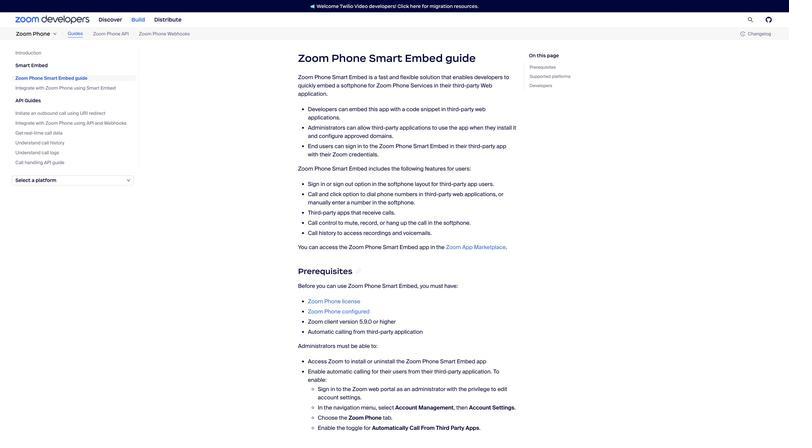 Task type: vqa. For each thing, say whether or not it's contained in the screenshot.
the bottom device.
no



Task type: locate. For each thing, give the bounding box(es) containing it.
party
[[467, 82, 480, 90], [461, 106, 474, 113], [386, 124, 399, 132], [483, 143, 496, 150], [454, 181, 467, 188], [439, 191, 452, 199], [323, 210, 336, 217], [381, 329, 394, 336], [449, 369, 462, 376]]

zoom phone smart embed guide
[[298, 52, 476, 65], [15, 75, 88, 81]]

sign down approved
[[346, 143, 356, 150]]

using for api
[[74, 120, 86, 127]]

0 horizontal spatial calling
[[336, 329, 352, 336]]

1 horizontal spatial you
[[420, 283, 429, 290]]

can down 'configure'
[[335, 143, 344, 150]]

you right before
[[317, 283, 326, 290]]

developers inside developers can embed this app with a code snippet in third-party web applications. administrators can allow third-party applications to use the app when they install it and configure approved domains. end users can sign in to the zoom phone smart embed in their third-party app with their zoom credentials.
[[308, 106, 337, 113]]

integrate up api guides
[[15, 85, 35, 91]]

embed inside 'zoom phone smart embed is a fast and flexible solution that enables developers to quickly embed a softphone for zoom phone services in their third-party web application.'
[[317, 82, 336, 90]]

with up ,
[[447, 386, 458, 394]]

1 vertical spatial guide
[[75, 75, 88, 81]]

sign inside "sign in or sign out option in the softphone layout for third-party app users. call and click option to dial phone numbers in third-party web applications, or manually enter a number in the softphone. third-party apps that receive calls. call control to mute, record, or hang up the call in the softphone. call history to access recordings and voicemails."
[[333, 181, 344, 188]]

embed down 'voicemails.'
[[400, 244, 418, 252]]

0 vertical spatial integrate
[[15, 85, 35, 91]]

history down data
[[50, 140, 64, 146]]

administrators inside developers can embed this app with a code snippet in third-party web applications. administrators can allow third-party applications to use the app when they install it and configure approved domains. end users can sign in to the zoom phone smart embed in their third-party app with their zoom credentials.
[[308, 124, 346, 132]]

0 vertical spatial calling
[[336, 329, 352, 336]]

application. inside 'zoom phone smart embed is a fast and flexible solution that enables developers to quickly embed a softphone for zoom phone services in their third-party web application.'
[[298, 91, 328, 98]]

install down be
[[351, 359, 366, 366]]

resources.
[[454, 3, 479, 9]]

0 vertical spatial webhooks
[[168, 31, 190, 37]]

0 vertical spatial from
[[354, 329, 366, 336]]

smart
[[369, 52, 403, 65], [15, 63, 30, 69], [333, 74, 348, 81], [44, 75, 57, 81], [87, 85, 99, 91], [414, 143, 429, 150], [333, 166, 348, 173], [383, 244, 399, 252], [383, 283, 398, 290], [441, 359, 456, 366]]

2 vertical spatial .
[[480, 425, 481, 433]]

guide up integrate with zoom phone using smart embed
[[75, 75, 88, 81]]

zoom phone smart embed is a fast and flexible solution that enables developers to quickly embed a softphone for zoom phone services in their third-party web application.
[[298, 74, 510, 98]]

users up as
[[393, 369, 407, 376]]

and up end
[[308, 133, 318, 140]]

you
[[317, 283, 326, 290], [420, 283, 429, 290]]

end
[[308, 143, 318, 150]]

zoom phone smart embed guide up integrate with zoom phone using smart embed
[[15, 75, 88, 81]]

2 horizontal spatial web
[[476, 106, 486, 113]]

features
[[425, 166, 446, 173]]

call inside menu
[[15, 160, 24, 166]]

their
[[440, 82, 452, 90], [456, 143, 468, 150], [320, 151, 332, 159], [380, 369, 392, 376], [422, 369, 433, 376]]

sign up the click
[[333, 181, 344, 188]]

you right embed,
[[420, 283, 429, 290]]

prerequisites
[[530, 64, 556, 70], [298, 267, 353, 277]]

0 vertical spatial softphone
[[341, 82, 367, 90]]

using for smart
[[74, 85, 86, 91]]

0 horizontal spatial must
[[337, 343, 350, 351]]

0 horizontal spatial web
[[369, 386, 380, 394]]

0 vertical spatial enable
[[308, 369, 326, 376]]

embed right 'quickly'
[[317, 82, 336, 90]]

must
[[431, 283, 444, 290], [337, 343, 350, 351]]

0 vertical spatial must
[[431, 283, 444, 290]]

0 vertical spatial history
[[50, 140, 64, 146]]

notification image
[[311, 4, 317, 9], [311, 4, 315, 9]]

0 horizontal spatial an
[[31, 110, 36, 117]]

1 horizontal spatial install
[[497, 124, 512, 132]]

integrate for integrate with zoom phone using smart embed
[[15, 85, 35, 91]]

understand down real-
[[15, 140, 41, 146]]

web left applications,
[[453, 191, 464, 199]]

integrate for integrate with zoom phone using api and webhooks
[[15, 120, 35, 127]]

0 horizontal spatial softphone
[[341, 82, 367, 90]]

install
[[497, 124, 512, 132], [351, 359, 366, 366]]

1 horizontal spatial embed
[[349, 106, 368, 113]]

understand for understand call history
[[15, 140, 41, 146]]

0 horizontal spatial webhooks
[[104, 120, 127, 127]]

administrators down automatic
[[298, 343, 336, 351]]

understand up handling
[[15, 150, 41, 156]]

1 vertical spatial guides
[[25, 98, 41, 104]]

phone
[[33, 31, 50, 37], [107, 31, 121, 37], [153, 31, 166, 37], [332, 52, 367, 65], [315, 74, 331, 81], [29, 75, 43, 81], [393, 82, 410, 90], [59, 85, 73, 91], [59, 120, 73, 127], [396, 143, 412, 150], [315, 166, 331, 173], [366, 244, 382, 252], [365, 283, 381, 290], [325, 298, 341, 306], [325, 309, 341, 316], [423, 359, 439, 366], [365, 415, 382, 422]]

a inside "sign in or sign out option in the softphone layout for third-party app users. call and click option to dial phone numbers in third-party web applications, or manually enter a number in the softphone. third-party apps that receive calls. call control to mute, record, or hang up the call in the softphone. call history to access recordings and voicemails."
[[347, 199, 350, 207]]

that right solution on the top right
[[442, 74, 452, 81]]

the
[[450, 124, 458, 132], [370, 143, 378, 150], [392, 166, 400, 173], [378, 181, 387, 188], [379, 199, 387, 207], [409, 220, 417, 227], [434, 220, 443, 227], [340, 244, 348, 252], [437, 244, 445, 252], [397, 359, 405, 366], [343, 386, 351, 394], [459, 386, 467, 394], [324, 405, 332, 412], [339, 415, 348, 422], [337, 425, 345, 433]]

initiate
[[15, 110, 30, 117]]

users.
[[479, 181, 495, 188]]

1 horizontal spatial users
[[393, 369, 407, 376]]

applications.
[[308, 114, 341, 122]]

guides up initiate
[[25, 98, 41, 104]]

developers!
[[369, 3, 397, 9]]

2 vertical spatial guide
[[52, 160, 64, 166]]

developers for developers
[[530, 83, 553, 89]]

developers down supported
[[530, 83, 553, 89]]

1 horizontal spatial prerequisites
[[530, 64, 556, 70]]

integrate with zoom phone using smart embed
[[15, 85, 116, 91]]

0 horizontal spatial prerequisites
[[298, 267, 353, 277]]

1 vertical spatial sign
[[318, 386, 330, 394]]

call left logs
[[42, 150, 49, 156]]

sign up account
[[318, 386, 330, 394]]

embed up privilege at the bottom of the page
[[457, 359, 476, 366]]

from inside the access zoom to install or uninstall the zoom phone smart embed app enable automatic calling for their users from their third-party application. to enable: sign in to the zoom web portal as an administrator with the privilege to edit account settings. in the navigation menu, select account management , then account settings . choose the zoom phone tab. enable the toggle for automatically call from third party apps .
[[409, 369, 421, 376]]

with up get real-time call data
[[36, 120, 44, 127]]

application. up privilege at the bottom of the page
[[463, 369, 493, 376]]

and right the fast
[[390, 74, 399, 81]]

guide down logs
[[52, 160, 64, 166]]

0 horizontal spatial embed
[[317, 82, 336, 90]]

party
[[451, 425, 465, 433]]

1 vertical spatial web
[[453, 191, 464, 199]]

flexible
[[401, 74, 419, 81]]

page
[[548, 53, 560, 59]]

embed down credentials.
[[349, 166, 368, 173]]

zoom
[[16, 31, 32, 37], [93, 31, 106, 37], [139, 31, 152, 37], [298, 52, 329, 65], [298, 74, 313, 81], [15, 75, 28, 81], [377, 82, 392, 90], [45, 85, 58, 91], [45, 120, 58, 127], [380, 143, 395, 150], [333, 151, 348, 159], [298, 166, 313, 173], [349, 244, 364, 252], [446, 244, 461, 252], [348, 283, 363, 290], [308, 298, 323, 306], [308, 309, 323, 316], [308, 319, 323, 326], [329, 359, 344, 366], [406, 359, 422, 366], [353, 386, 368, 394], [349, 415, 364, 422]]

sign
[[308, 181, 320, 188], [318, 386, 330, 394]]

apps
[[338, 210, 350, 217]]

call up 'voicemails.'
[[418, 220, 427, 227]]

0 horizontal spatial softphone.
[[388, 199, 416, 207]]

embed up features
[[431, 143, 449, 150]]

softphone.
[[388, 199, 416, 207], [444, 220, 471, 227]]

or left uninstall
[[368, 359, 373, 366]]

1 vertical spatial embed
[[349, 106, 368, 113]]

sign inside developers can embed this app with a code snippet in third-party web applications. administrators can allow third-party applications to use the app when they install it and configure approved domains. end users can sign in to the zoom phone smart embed in their third-party app with their zoom credentials.
[[346, 143, 356, 150]]

and up manually
[[319, 191, 329, 199]]

configured
[[342, 309, 370, 316]]

history inside "sign in or sign out option in the softphone layout for third-party app users. call and click option to dial phone numbers in third-party web applications, or manually enter a number in the softphone. third-party apps that receive calls. call control to mute, record, or hang up the call in the softphone. call history to access recordings and voicemails."
[[319, 230, 336, 237]]

zoom phone configured link
[[308, 309, 370, 316]]

numbers
[[395, 191, 418, 199]]

webhooks inside menu
[[104, 120, 127, 127]]

phone inside developers can embed this app with a code snippet in third-party web applications. administrators can allow third-party applications to use the app when they install it and configure approved domains. end users can sign in to the zoom phone smart embed in their third-party app with their zoom credentials.
[[396, 143, 412, 150]]

administrators up 'configure'
[[308, 124, 346, 132]]

0 vertical spatial web
[[476, 106, 486, 113]]

menu containing introduction
[[12, 46, 139, 170]]

smart inside 'zoom phone smart embed is a fast and flexible solution that enables developers to quickly embed a softphone for zoom phone services in their third-party web application.'
[[333, 74, 348, 81]]

for right toggle
[[364, 425, 371, 433]]

can up zoom phone license link
[[327, 283, 336, 290]]

their down 'configure'
[[320, 151, 332, 159]]

prerequisites up before
[[298, 267, 353, 277]]

2 vertical spatial web
[[369, 386, 380, 394]]

embed inside 'zoom phone smart embed is a fast and flexible solution that enables developers to quickly embed a softphone for zoom phone services in their third-party web application.'
[[349, 74, 368, 81]]

access down the control
[[320, 244, 338, 252]]

call left data
[[45, 130, 52, 136]]

calls.
[[383, 210, 396, 217]]

1 horizontal spatial web
[[453, 191, 464, 199]]

or
[[327, 181, 332, 188], [499, 191, 504, 199], [380, 220, 385, 227], [374, 319, 379, 326], [368, 359, 373, 366]]

0 horizontal spatial you
[[317, 283, 326, 290]]

0 vertical spatial administrators
[[308, 124, 346, 132]]

third- up administrator
[[435, 369, 449, 376]]

1 vertical spatial users
[[393, 369, 407, 376]]

1 integrate from the top
[[15, 85, 35, 91]]

a inside developers can embed this app with a code snippet in third-party web applications. administrators can allow third-party applications to use the app when they install it and configure approved domains. end users can sign in to the zoom phone smart embed in their third-party app with their zoom credentials.
[[402, 106, 406, 113]]

using
[[74, 85, 86, 91], [67, 110, 79, 117], [74, 120, 86, 127]]

calling inside zoom phone license zoom phone configured zoom client version 5.9.0 or higher automatic calling from third-party application
[[336, 329, 352, 336]]

portal
[[381, 386, 396, 394]]

0 vertical spatial install
[[497, 124, 512, 132]]

0 horizontal spatial application.
[[298, 91, 328, 98]]

1 horizontal spatial that
[[442, 74, 452, 81]]

2 understand from the top
[[15, 150, 41, 156]]

1 horizontal spatial calling
[[354, 369, 371, 376]]

1 vertical spatial application.
[[463, 369, 493, 376]]

they
[[485, 124, 496, 132]]

in inside 'zoom phone smart embed is a fast and flexible solution that enables developers to quickly embed a softphone for zoom phone services in their third-party web application.'
[[434, 82, 439, 90]]

developers up the "applications."
[[308, 106, 337, 113]]

and inside developers can embed this app with a code snippet in third-party web applications. administrators can allow third-party applications to use the app when they install it and configure approved domains. end users can sign in to the zoom phone smart embed in their third-party app with their zoom credentials.
[[308, 133, 318, 140]]

0 vertical spatial using
[[74, 85, 86, 91]]

this
[[537, 53, 547, 59], [369, 106, 378, 113]]

sign up manually
[[308, 181, 320, 188]]

for right layout
[[432, 181, 439, 188]]

users inside developers can embed this app with a code snippet in third-party web applications. administrators can allow third-party applications to use the app when they install it and configure approved domains. end users can sign in to the zoom phone smart embed in their third-party app with their zoom credentials.
[[320, 143, 334, 150]]

application. down 'quickly'
[[298, 91, 328, 98]]

calling right automatic
[[354, 369, 371, 376]]

using down uri
[[74, 120, 86, 127]]

enable down choose
[[318, 425, 336, 433]]

use down 'snippet'
[[439, 124, 448, 132]]

0 horizontal spatial from
[[354, 329, 366, 336]]

1 you from the left
[[317, 283, 326, 290]]

outbound
[[37, 110, 58, 117]]

account right then
[[470, 405, 492, 412]]

0 horizontal spatial history
[[50, 140, 64, 146]]

1 horizontal spatial webhooks
[[168, 31, 190, 37]]

0 vertical spatial access
[[344, 230, 362, 237]]

supported platforms
[[530, 74, 571, 79]]

1 vertical spatial webhooks
[[104, 120, 127, 127]]

1 horizontal spatial from
[[409, 369, 421, 376]]

web left portal
[[369, 386, 380, 394]]

welcome twilio video developers! click here for migration resources.
[[317, 3, 479, 9]]

1 horizontal spatial developers
[[530, 83, 553, 89]]

history image
[[741, 31, 746, 36]]

call down get real-time call data
[[42, 140, 49, 146]]

redirect
[[89, 110, 106, 117]]

calling down version
[[336, 329, 352, 336]]

0 vertical spatial embed
[[317, 82, 336, 90]]

1 vertical spatial calling
[[354, 369, 371, 376]]

an inside the access zoom to install or uninstall the zoom phone smart embed app enable automatic calling for their users from their third-party application. to enable: sign in to the zoom web portal as an administrator with the privilege to edit account settings. in the navigation menu, select account management , then account settings . choose the zoom phone tab. enable the toggle for automatically call from third party apps .
[[404, 386, 411, 394]]

2 vertical spatial using
[[74, 120, 86, 127]]

guide up enables
[[446, 52, 476, 65]]

embed inside the access zoom to install or uninstall the zoom phone smart embed app enable automatic calling for their users from their third-party application. to enable: sign in to the zoom web portal as an administrator with the privilege to edit account settings. in the navigation menu, select account management , then account settings . choose the zoom phone tab. enable the toggle for automatically call from third party apps .
[[457, 359, 476, 366]]

api
[[122, 31, 129, 37], [15, 98, 24, 104], [87, 120, 94, 127], [44, 160, 51, 166]]

twilio
[[340, 3, 354, 9]]

1 vertical spatial softphone
[[388, 181, 414, 188]]

tab.
[[383, 415, 393, 422]]

settings.
[[340, 395, 362, 402]]

using up integrate with zoom phone using api and webhooks
[[67, 110, 79, 117]]

app
[[380, 106, 389, 113], [459, 124, 469, 132], [497, 143, 507, 150], [468, 181, 478, 188], [420, 244, 430, 252], [477, 359, 487, 366]]

1 vertical spatial this
[[369, 106, 378, 113]]

0 vertical spatial an
[[31, 110, 36, 117]]

1 horizontal spatial softphone
[[388, 181, 414, 188]]

zoom phone license link
[[308, 298, 361, 306]]

use up zoom phone license link
[[338, 283, 347, 290]]

following
[[402, 166, 424, 173]]

third- inside the access zoom to install or uninstall the zoom phone smart embed app enable automatic calling for their users from their third-party application. to enable: sign in to the zoom web portal as an administrator with the privilege to edit account settings. in the navigation menu, select account management , then account settings . choose the zoom phone tab. enable the toggle for automatically call from third party apps .
[[435, 369, 449, 376]]

changelog link
[[741, 31, 772, 37]]

0 vertical spatial .
[[506, 244, 508, 252]]

1 vertical spatial use
[[338, 283, 347, 290]]

install inside the access zoom to install or uninstall the zoom phone smart embed app enable automatic calling for their users from their third-party application. to enable: sign in to the zoom web portal as an administrator with the privilege to edit account settings. in the navigation menu, select account management , then account settings . choose the zoom phone tab. enable the toggle for automatically call from third party apps .
[[351, 359, 366, 366]]

a
[[375, 74, 378, 81], [337, 82, 340, 90], [402, 106, 406, 113], [347, 199, 350, 207]]

2 integrate from the top
[[15, 120, 35, 127]]

0 horizontal spatial that
[[352, 210, 362, 217]]

their up administrator
[[422, 369, 433, 376]]

1 understand from the top
[[15, 140, 41, 146]]

their down solution on the top right
[[440, 82, 452, 90]]

0 vertical spatial this
[[537, 53, 547, 59]]

access down mute,
[[344, 230, 362, 237]]

0 vertical spatial developers
[[530, 83, 553, 89]]

an right initiate
[[31, 110, 36, 117]]

0 horizontal spatial users
[[320, 143, 334, 150]]

1 vertical spatial that
[[352, 210, 362, 217]]

1 vertical spatial option
[[343, 191, 359, 199]]

embed
[[405, 52, 443, 65], [31, 63, 48, 69], [349, 74, 368, 81], [58, 75, 74, 81], [101, 85, 116, 91], [431, 143, 449, 150], [349, 166, 368, 173], [400, 244, 418, 252], [457, 359, 476, 366]]

their up users:
[[456, 143, 468, 150]]

0 vertical spatial sign
[[346, 143, 356, 150]]

softphone. down numbers
[[388, 199, 416, 207]]

search image
[[749, 17, 754, 23]]

prerequisites up supported
[[530, 64, 556, 70]]

0 vertical spatial guides
[[68, 31, 83, 37]]

1 vertical spatial .
[[515, 405, 516, 412]]

access
[[308, 359, 327, 366]]

or right 5.9.0
[[374, 319, 379, 326]]

this right on
[[537, 53, 547, 59]]

must left have:
[[431, 283, 444, 290]]

menu
[[12, 46, 139, 170]]

access inside "sign in or sign out option in the softphone layout for third-party app users. call and click option to dial phone numbers in third-party web applications, or manually enter a number in the softphone. third-party apps that receive calls. call control to mute, record, or hang up the call in the softphone. call history to access recordings and voicemails."
[[344, 230, 362, 237]]

understand for understand call logs
[[15, 150, 41, 156]]

1 horizontal spatial use
[[439, 124, 448, 132]]

zoom phone smart embed guide up the fast
[[298, 52, 476, 65]]

and inside 'zoom phone smart embed is a fast and flexible solution that enables developers to quickly embed a softphone for zoom phone services in their third-party web application.'
[[390, 74, 399, 81]]

history image
[[741, 31, 749, 36]]

softphone. up "app"
[[444, 220, 471, 227]]

github image
[[766, 17, 773, 23], [766, 17, 773, 23]]

from
[[354, 329, 366, 336], [409, 369, 421, 376]]

1 vertical spatial prerequisites
[[298, 267, 353, 277]]

up
[[401, 220, 407, 227]]

embed inside developers can embed this app with a code snippet in third-party web applications. administrators can allow third-party applications to use the app when they install it and configure approved domains. end users can sign in to the zoom phone smart embed in their third-party app with their zoom credentials.
[[349, 106, 368, 113]]

calling
[[336, 329, 352, 336], [354, 369, 371, 376]]

get
[[15, 130, 23, 136]]

third- down enables
[[453, 82, 467, 90]]

0 vertical spatial zoom phone smart embed guide
[[298, 52, 476, 65]]

must left be
[[337, 343, 350, 351]]

webhooks inside zoom phone webhooks link
[[168, 31, 190, 37]]

guides right down "image"
[[68, 31, 83, 37]]

integrate
[[15, 85, 35, 91], [15, 120, 35, 127]]

calling inside the access zoom to install or uninstall the zoom phone smart embed app enable automatic calling for their users from their third-party application. to enable: sign in to the zoom web portal as an administrator with the privilege to edit account settings. in the navigation menu, select account management , then account settings . choose the zoom phone tab. enable the toggle for automatically call from third party apps .
[[354, 369, 371, 376]]

sign
[[346, 143, 356, 150], [333, 181, 344, 188]]

0 horizontal spatial install
[[351, 359, 366, 366]]

1 horizontal spatial sign
[[346, 143, 356, 150]]

embed up allow
[[349, 106, 368, 113]]

.
[[506, 244, 508, 252], [515, 405, 516, 412], [480, 425, 481, 433]]

zoom phone api link
[[93, 30, 129, 37]]

0 horizontal spatial developers
[[308, 106, 337, 113]]

option
[[355, 181, 371, 188], [343, 191, 359, 199]]

for down 'is'
[[369, 82, 375, 90]]

that up mute,
[[352, 210, 362, 217]]

history down the control
[[319, 230, 336, 237]]

snippet
[[421, 106, 440, 113]]

using up uri
[[74, 85, 86, 91]]

0 vertical spatial that
[[442, 74, 452, 81]]

0 vertical spatial users
[[320, 143, 334, 150]]

web
[[481, 82, 493, 90]]

introduction
[[15, 50, 41, 56]]

this inside developers can embed this app with a code snippet in third-party web applications. administrators can allow third-party applications to use the app when they install it and configure approved domains. end users can sign in to the zoom phone smart embed in their third-party app with their zoom credentials.
[[369, 106, 378, 113]]

this up allow
[[369, 106, 378, 113]]

1 vertical spatial softphone.
[[444, 220, 471, 227]]

in
[[434, 82, 439, 90], [442, 106, 446, 113], [358, 143, 362, 150], [450, 143, 455, 150], [321, 181, 325, 188], [373, 181, 377, 188], [419, 191, 424, 199], [373, 199, 377, 207], [428, 220, 433, 227], [431, 244, 435, 252], [331, 386, 335, 394]]

can
[[339, 106, 348, 113], [347, 124, 356, 132], [335, 143, 344, 150], [309, 244, 319, 252], [327, 283, 336, 290]]

smart inside developers can embed this app with a code snippet in third-party web applications. administrators can allow third-party applications to use the app when they install it and configure approved domains. end users can sign in to the zoom phone smart embed in their third-party app with their zoom credentials.
[[414, 143, 429, 150]]

to inside 'zoom phone smart embed is a fast and flexible solution that enables developers to quickly embed a softphone for zoom phone services in their third-party web application.'
[[505, 74, 510, 81]]

1 vertical spatial zoom phone smart embed guide
[[15, 75, 88, 81]]

from down 5.9.0
[[354, 329, 366, 336]]

and
[[390, 74, 399, 81], [95, 120, 103, 127], [308, 133, 318, 140], [319, 191, 329, 199], [393, 230, 402, 237]]

zoom phone webhooks link
[[139, 30, 190, 37]]

1 horizontal spatial history
[[319, 230, 336, 237]]

users down 'configure'
[[320, 143, 334, 150]]

web inside developers can embed this app with a code snippet in third-party web applications. administrators can allow third-party applications to use the app when they install it and configure approved domains. end users can sign in to the zoom phone smart embed in their third-party app with their zoom credentials.
[[476, 106, 486, 113]]

solution
[[420, 74, 441, 81]]

phone
[[378, 191, 394, 199]]

zoom phone smart embed includes the following features for users:
[[298, 166, 471, 173]]

embed inside developers can embed this app with a code snippet in third-party web applications. administrators can allow third-party applications to use the app when they install it and configure approved domains. end users can sign in to the zoom phone smart embed in their third-party app with their zoom credentials.
[[431, 143, 449, 150]]

0 vertical spatial application.
[[298, 91, 328, 98]]

0 vertical spatial guide
[[446, 52, 476, 65]]

applications
[[400, 124, 431, 132]]

account down as
[[396, 405, 418, 412]]

0 horizontal spatial sign
[[333, 181, 344, 188]]

for right here
[[422, 3, 429, 9]]

that inside "sign in or sign out option in the softphone layout for third-party app users. call and click option to dial phone numbers in third-party web applications, or manually enter a number in the softphone. third-party apps that receive calls. call control to mute, record, or hang up the call in the softphone. call history to access recordings and voicemails."
[[352, 210, 362, 217]]

1 horizontal spatial guide
[[75, 75, 88, 81]]

0 horizontal spatial account
[[396, 405, 418, 412]]

have:
[[445, 283, 458, 290]]

before you can use zoom phone smart embed, you must have:
[[298, 283, 458, 290]]

1 vertical spatial administrators
[[298, 343, 336, 351]]

from up administrator
[[409, 369, 421, 376]]

option up dial
[[355, 181, 371, 188]]

embed left 'is'
[[349, 74, 368, 81]]

1 vertical spatial history
[[319, 230, 336, 237]]

developers inside developers link
[[530, 83, 553, 89]]

5.9.0
[[360, 319, 372, 326]]

embed up "redirect"
[[101, 85, 116, 91]]

able
[[359, 343, 370, 351]]



Task type: describe. For each thing, give the bounding box(es) containing it.
before
[[298, 283, 315, 290]]

out
[[345, 181, 354, 188]]

or inside zoom phone license zoom phone configured zoom client version 5.9.0 or higher automatic calling from third-party application
[[374, 319, 379, 326]]

party inside the access zoom to install or uninstall the zoom phone smart embed app enable automatic calling for their users from their third-party application. to enable: sign in to the zoom web portal as an administrator with the privilege to edit account settings. in the navigation menu, select account management , then account settings . choose the zoom phone tab. enable the toggle for automatically call from third party apps .
[[449, 369, 462, 376]]

1 account from the left
[[396, 405, 418, 412]]

third- down layout
[[425, 191, 439, 199]]

1 horizontal spatial softphone.
[[444, 220, 471, 227]]

third- inside zoom phone license zoom phone configured zoom client version 5.9.0 or higher automatic calling from third-party application
[[367, 329, 381, 336]]

their inside 'zoom phone smart embed is a fast and flexible solution that enables developers to quickly embed a softphone for zoom phone services in their third-party web application.'
[[440, 82, 452, 90]]

when
[[470, 124, 484, 132]]

for left users:
[[448, 166, 455, 173]]

search image
[[749, 17, 754, 23]]

mute,
[[345, 220, 359, 227]]

1 horizontal spatial this
[[537, 53, 547, 59]]

to
[[494, 369, 500, 376]]

their down uninstall
[[380, 369, 392, 376]]

users inside the access zoom to install or uninstall the zoom phone smart embed app enable automatic calling for their users from their third-party application. to enable: sign in to the zoom web portal as an administrator with the privilege to edit account settings. in the navigation menu, select account management , then account settings . choose the zoom phone tab. enable the toggle for automatically call from third party apps .
[[393, 369, 407, 376]]

handling
[[25, 160, 43, 166]]

zoom phone api
[[93, 31, 129, 37]]

history inside menu
[[50, 140, 64, 146]]

in
[[318, 405, 323, 412]]

and down the hang
[[393, 230, 402, 237]]

down image
[[53, 32, 57, 36]]

app
[[463, 244, 473, 252]]

for inside welcome twilio video developers! click here for migration resources. 'link'
[[422, 3, 429, 9]]

migration
[[430, 3, 453, 9]]

with left code
[[391, 106, 401, 113]]

client
[[325, 319, 339, 326]]

or left the hang
[[380, 220, 385, 227]]

logs
[[50, 150, 59, 156]]

edit
[[498, 386, 508, 394]]

third- down features
[[440, 181, 454, 188]]

call inside "sign in or sign out option in the softphone layout for third-party app users. call and click option to dial phone numbers in third-party web applications, or manually enter a number in the softphone. third-party apps that receive calls. call control to mute, record, or hang up the call in the softphone. call history to access recordings and voicemails."
[[418, 220, 427, 227]]

administrator
[[412, 386, 446, 394]]

then
[[457, 405, 468, 412]]

that inside 'zoom phone smart embed is a fast and flexible solution that enables developers to quickly embed a softphone for zoom phone services in their third-party web application.'
[[442, 74, 452, 81]]

sign inside "sign in or sign out option in the softphone layout for third-party app users. call and click option to dial phone numbers in third-party web applications, or manually enter a number in the softphone. third-party apps that receive calls. call control to mute, record, or hang up the call in the softphone. call history to access recordings and voicemails."
[[308, 181, 320, 188]]

party inside 'zoom phone smart embed is a fast and flexible solution that enables developers to quickly embed a softphone for zoom phone services in their third-party web application.'
[[467, 82, 480, 90]]

is
[[369, 74, 373, 81]]

use inside developers can embed this app with a code snippet in third-party web applications. administrators can allow third-party applications to use the app when they install it and configure approved domains. end users can sign in to the zoom phone smart embed in their third-party app with their zoom credentials.
[[439, 124, 448, 132]]

0 horizontal spatial zoom phone smart embed guide
[[15, 75, 88, 81]]

apps
[[466, 425, 480, 433]]

to:
[[372, 343, 378, 351]]

marketplace
[[474, 244, 506, 252]]

automatically
[[372, 425, 409, 433]]

1 horizontal spatial zoom phone smart embed guide
[[298, 52, 476, 65]]

understand call history
[[15, 140, 64, 146]]

2 horizontal spatial .
[[515, 405, 516, 412]]

softphone inside "sign in or sign out option in the softphone layout for third-party app users. call and click option to dial phone numbers in third-party web applications, or manually enter a number in the softphone. third-party apps that receive calls. call control to mute, record, or hang up the call in the softphone. call history to access recordings and voicemails."
[[388, 181, 414, 188]]

zoom app marketplace link
[[446, 244, 506, 252]]

call handling api guide
[[15, 160, 64, 166]]

0 horizontal spatial access
[[320, 244, 338, 252]]

1 vertical spatial must
[[337, 343, 350, 351]]

call up integrate with zoom phone using api and webhooks
[[59, 110, 66, 117]]

an inside menu
[[31, 110, 36, 117]]

developers
[[475, 74, 503, 81]]

on
[[530, 53, 536, 59]]

code
[[407, 106, 420, 113]]

2 horizontal spatial guide
[[446, 52, 476, 65]]

smart inside the access zoom to install or uninstall the zoom phone smart embed app enable automatic calling for their users from their third-party application. to enable: sign in to the zoom web portal as an administrator with the privilege to edit account settings. in the navigation menu, select account management , then account settings . choose the zoom phone tab. enable the toggle for automatically call from third party apps .
[[441, 359, 456, 366]]

or up the click
[[327, 181, 332, 188]]

access zoom to install or uninstall the zoom phone smart embed app enable automatic calling for their users from their third-party application. to enable: sign in to the zoom web portal as an administrator with the privilege to edit account settings. in the navigation menu, select account management , then account settings . choose the zoom phone tab. enable the toggle for automatically call from third party apps .
[[308, 359, 516, 433]]

receive
[[363, 210, 382, 217]]

you
[[298, 244, 308, 252]]

uninstall
[[374, 359, 395, 366]]

in inside the access zoom to install or uninstall the zoom phone smart embed app enable automatic calling for their users from their third-party application. to enable: sign in to the zoom web portal as an administrator with the privilege to edit account settings. in the navigation menu, select account management , then account settings . choose the zoom phone tab. enable the toggle for automatically call from third party apps .
[[331, 386, 335, 394]]

menu,
[[361, 405, 377, 412]]

party inside zoom phone license zoom phone configured zoom client version 5.9.0 or higher automatic calling from third-party application
[[381, 329, 394, 336]]

automatic
[[327, 369, 353, 376]]

on this page
[[530, 53, 560, 59]]

embed up integrate with zoom phone using smart embed
[[58, 75, 74, 81]]

configure
[[319, 133, 344, 140]]

dial
[[367, 191, 376, 199]]

with down end
[[308, 151, 319, 159]]

understand call logs
[[15, 150, 59, 156]]

from
[[421, 425, 435, 433]]

developers for developers can embed this app with a code snippet in third-party web applications. administrators can allow third-party applications to use the app when they install it and configure approved domains. end users can sign in to the zoom phone smart embed in their third-party app with their zoom credentials.
[[308, 106, 337, 113]]

and inside menu
[[95, 120, 103, 127]]

install inside developers can embed this app with a code snippet in third-party web applications. administrators can allow third-party applications to use the app when they install it and configure approved domains. end users can sign in to the zoom phone smart embed in their third-party app with their zoom credentials.
[[497, 124, 512, 132]]

administrators must be able to:
[[298, 343, 378, 351]]

smart embed
[[15, 63, 48, 69]]

web inside "sign in or sign out option in the softphone layout for third-party app users. call and click option to dial phone numbers in third-party web applications, or manually enter a number in the softphone. third-party apps that receive calls. call control to mute, record, or hang up the call in the softphone. call history to access recordings and voicemails."
[[453, 191, 464, 199]]

app inside "sign in or sign out option in the softphone layout for third-party app users. call and click option to dial phone numbers in third-party web applications, or manually enter a number in the softphone. third-party apps that receive calls. call control to mute, record, or hang up the call in the softphone. call history to access recordings and voicemails."
[[468, 181, 478, 188]]

enable:
[[308, 377, 327, 385]]

zoom developer logo image
[[15, 16, 89, 24]]

quickly
[[298, 82, 316, 90]]

zoom phone license zoom phone configured zoom client version 5.9.0 or higher automatic calling from third-party application
[[308, 298, 423, 336]]

manually
[[308, 199, 331, 207]]

or right applications,
[[499, 191, 504, 199]]

for inside 'zoom phone smart embed is a fast and flexible solution that enables developers to quickly embed a softphone for zoom phone services in their third-party web application.'
[[369, 82, 375, 90]]

api guides
[[15, 98, 41, 104]]

1 vertical spatial enable
[[318, 425, 336, 433]]

embed,
[[399, 283, 419, 290]]

fast
[[379, 74, 388, 81]]

2 account from the left
[[470, 405, 492, 412]]

developers can embed this app with a code snippet in third-party web applications. administrators can allow third-party applications to use the app when they install it and configure approved domains. end users can sign in to the zoom phone smart embed in their third-party app with their zoom credentials.
[[308, 106, 517, 159]]

choose
[[318, 415, 338, 422]]

can up approved
[[347, 124, 356, 132]]

record,
[[361, 220, 379, 227]]

control
[[319, 220, 337, 227]]

0 horizontal spatial guide
[[52, 160, 64, 166]]

1 horizontal spatial .
[[506, 244, 508, 252]]

uri
[[80, 110, 88, 117]]

navigation
[[334, 405, 360, 412]]

third- right 'snippet'
[[448, 106, 461, 113]]

zoom phone webhooks
[[139, 31, 190, 37]]

guides inside menu
[[25, 98, 41, 104]]

call inside the access zoom to install or uninstall the zoom phone smart embed app enable automatic calling for their users from their third-party application. to enable: sign in to the zoom web portal as an administrator with the privilege to edit account settings. in the navigation menu, select account management , then account settings . choose the zoom phone tab. enable the toggle for automatically call from third party apps .
[[410, 425, 420, 433]]

credentials.
[[349, 151, 379, 159]]

recordings
[[364, 230, 391, 237]]

application
[[395, 329, 423, 336]]

0 vertical spatial softphone.
[[388, 199, 416, 207]]

allow
[[358, 124, 371, 132]]

third- down 'when'
[[469, 143, 483, 150]]

0 horizontal spatial use
[[338, 283, 347, 290]]

third- inside 'zoom phone smart embed is a fast and flexible solution that enables developers to quickly embed a softphone for zoom phone services in their third-party web application.'
[[453, 82, 467, 90]]

third-
[[308, 210, 323, 217]]

as
[[397, 386, 403, 394]]

layout
[[415, 181, 431, 188]]

you can access the zoom phone smart embed app in the zoom app marketplace .
[[298, 244, 508, 252]]

web inside the access zoom to install or uninstall the zoom phone smart embed app enable automatic calling for their users from their third-party application. to enable: sign in to the zoom web portal as an administrator with the privilege to edit account settings. in the navigation menu, select account management , then account settings . choose the zoom phone tab. enable the toggle for automatically call from third party apps .
[[369, 386, 380, 394]]

for down uninstall
[[372, 369, 379, 376]]

0 vertical spatial option
[[355, 181, 371, 188]]

hang
[[387, 220, 400, 227]]

0 horizontal spatial .
[[480, 425, 481, 433]]

time
[[34, 130, 44, 136]]

from inside zoom phone license zoom phone configured zoom client version 5.9.0 or higher automatic calling from third-party application
[[354, 329, 366, 336]]

privilege
[[469, 386, 490, 394]]

can right you
[[309, 244, 319, 252]]

enter
[[332, 199, 346, 207]]

can up the "applications."
[[339, 106, 348, 113]]

management
[[419, 405, 454, 412]]

approved
[[345, 133, 369, 140]]

platforms
[[552, 74, 571, 79]]

with inside the access zoom to install or uninstall the zoom phone smart embed app enable automatic calling for their users from their third-party application. to enable: sign in to the zoom web portal as an administrator with the privilege to edit account settings. in the navigation menu, select account management , then account settings . choose the zoom phone tab. enable the toggle for automatically call from third party apps .
[[447, 386, 458, 394]]

supported
[[530, 74, 551, 79]]

voicemails.
[[404, 230, 432, 237]]

integrate with zoom phone using api and webhooks
[[15, 120, 127, 127]]

sign inside the access zoom to install or uninstall the zoom phone smart embed app enable automatic calling for their users from their third-party application. to enable: sign in to the zoom web portal as an administrator with the privilege to edit account settings. in the navigation menu, select account management , then account settings . choose the zoom phone tab. enable the toggle for automatically call from third party apps .
[[318, 386, 330, 394]]

using for uri
[[67, 110, 79, 117]]

1 horizontal spatial must
[[431, 283, 444, 290]]

embed down introduction
[[31, 63, 48, 69]]

data
[[53, 130, 63, 136]]

with up api guides
[[36, 85, 44, 91]]

or inside the access zoom to install or uninstall the zoom phone smart embed app enable automatic calling for their users from their third-party application. to enable: sign in to the zoom web portal as an administrator with the privilege to edit account settings. in the navigation menu, select account management , then account settings . choose the zoom phone tab. enable the toggle for automatically call from third party apps .
[[368, 359, 373, 366]]

1 horizontal spatial guides
[[68, 31, 83, 37]]

video
[[355, 3, 368, 9]]

click
[[330, 191, 342, 199]]

application. inside the access zoom to install or uninstall the zoom phone smart embed app enable automatic calling for their users from their third-party application. to enable: sign in to the zoom web portal as an administrator with the privilege to edit account settings. in the navigation menu, select account management , then account settings . choose the zoom phone tab. enable the toggle for automatically call from third party apps .
[[463, 369, 493, 376]]

includes
[[369, 166, 391, 173]]

here
[[411, 3, 421, 9]]

zoom phone
[[16, 31, 50, 37]]

embed up solution on the top right
[[405, 52, 443, 65]]

users:
[[456, 166, 471, 173]]

third- up domains.
[[372, 124, 386, 132]]

2 you from the left
[[420, 283, 429, 290]]

softphone inside 'zoom phone smart embed is a fast and flexible solution that enables developers to quickly embed a softphone for zoom phone services in their third-party web application.'
[[341, 82, 367, 90]]

it
[[514, 124, 517, 132]]

changelog
[[749, 31, 772, 37]]

app inside the access zoom to install or uninstall the zoom phone smart embed app enable automatic calling for their users from their third-party application. to enable: sign in to the zoom web portal as an administrator with the privilege to edit account settings. in the navigation menu, select account management , then account settings . choose the zoom phone tab. enable the toggle for automatically call from third party apps .
[[477, 359, 487, 366]]

sign in or sign out option in the softphone layout for third-party app users. call and click option to dial phone numbers in third-party web applications, or manually enter a number in the softphone. third-party apps that receive calls. call control to mute, record, or hang up the call in the softphone. call history to access recordings and voicemails.
[[308, 181, 504, 237]]

for inside "sign in or sign out option in the softphone layout for third-party app users. call and click option to dial phone numbers in third-party web applications, or manually enter a number in the softphone. third-party apps that receive calls. call control to mute, record, or hang up the call in the softphone. call history to access recordings and voicemails."
[[432, 181, 439, 188]]



